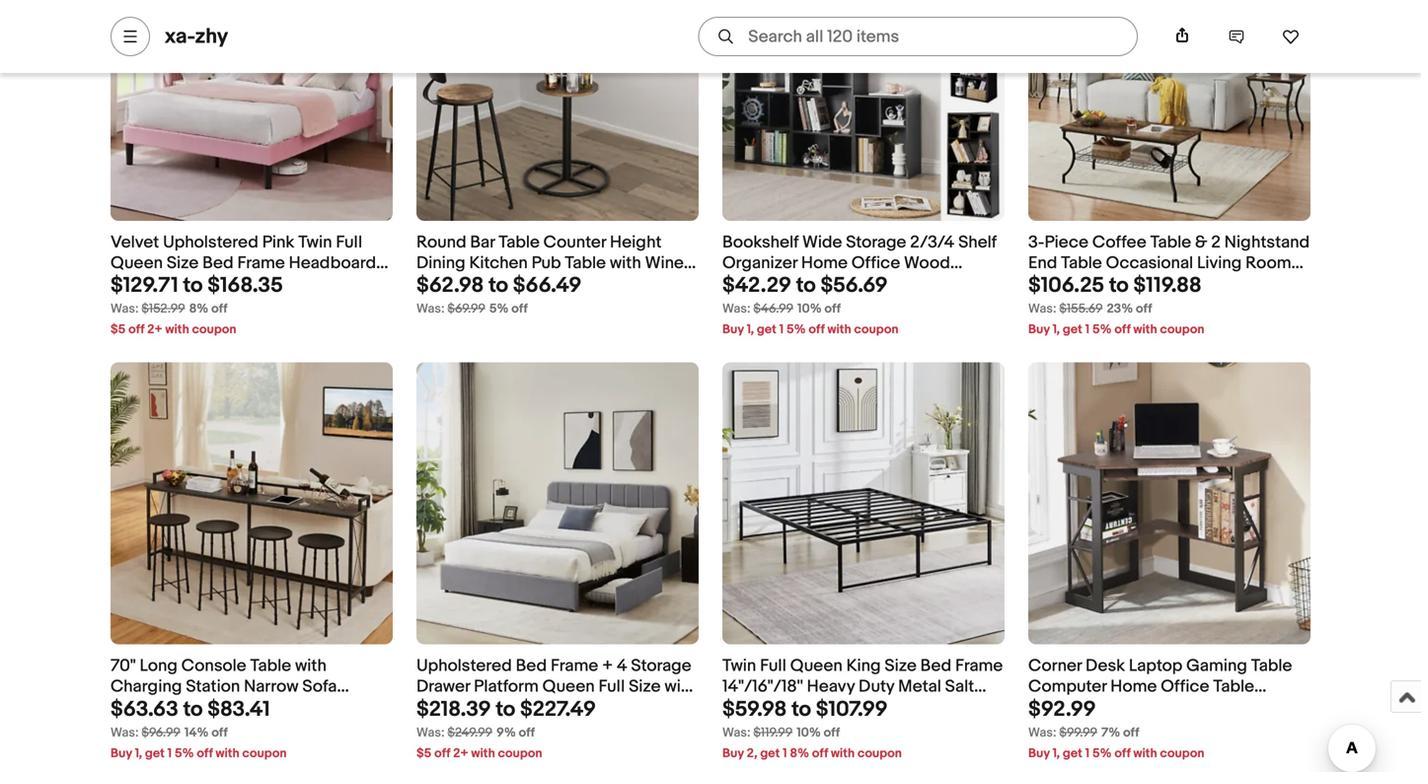 Task type: locate. For each thing, give the bounding box(es) containing it.
office for $99.99
[[1161, 677, 1210, 698]]

0 vertical spatial home
[[801, 253, 848, 274]]

get for $59.98
[[760, 746, 780, 762]]

$129.71 to $168.35 was: $152.99 8% off $5 off 2+ with coupon
[[111, 273, 283, 338]]

headboard inside upholstered bed frame + 4 storage drawer platform queen full size with headboard
[[416, 698, 504, 718]]

to for $59.98
[[792, 697, 811, 723]]

8%
[[189, 302, 208, 317], [790, 746, 809, 762]]

velvet upholstered pink twin full queen size bed frame headboard girl platform : quick view image
[[111, 0, 393, 221]]

with inside $92.99 was: $99.99 7% off buy 1, get 1 5% off with coupon
[[1133, 746, 1157, 762]]

twin full queen king size bed frame 14"/16"/18'' heavy duty metal salt platform : quick view image
[[722, 363, 1005, 645]]

2 horizontal spatial queen
[[790, 657, 843, 677]]

0 horizontal spatial frame
[[237, 253, 285, 274]]

upholstered up '$218.39'
[[416, 657, 512, 677]]

was: down $63.63
[[111, 726, 139, 741]]

frame inside twin full queen king size bed frame 14"/16"/18'' heavy duty metal salt platform
[[955, 657, 1003, 677]]

piece
[[1045, 233, 1089, 253]]

1 horizontal spatial 2+
[[453, 746, 469, 762]]

14"/16"/18''
[[722, 677, 803, 698]]

2+ inside $129.71 to $168.35 was: $152.99 8% off $5 off 2+ with coupon
[[147, 322, 163, 338]]

bed right duty
[[921, 657, 952, 677]]

was: for $62.98
[[416, 302, 445, 317]]

0 horizontal spatial upholstered
[[163, 233, 258, 253]]

was: down the set
[[1028, 302, 1057, 317]]

5% down 14%
[[175, 746, 194, 762]]

home for $42.29
[[801, 253, 848, 274]]

upholstered up $168.35
[[163, 233, 258, 253]]

to for $42.29
[[796, 273, 816, 299]]

with inside $59.98 to $107.99 was: $119.99 10% off buy 2, get 1 8% off with coupon
[[831, 746, 855, 762]]

70" long console table with charging station narrow sofa entryway side table : quick view image
[[111, 363, 393, 645]]

$46.99
[[753, 302, 794, 317]]

5% down rack on the left top
[[489, 302, 509, 317]]

full right pink
[[336, 233, 362, 253]]

get down $99.99
[[1063, 746, 1082, 762]]

1 vertical spatial headboard
[[416, 698, 504, 718]]

0 vertical spatial storage
[[846, 233, 906, 253]]

bottle
[[416, 274, 463, 294]]

to for $218.39
[[496, 697, 515, 723]]

buy down display
[[722, 322, 744, 338]]

5% for $83.41
[[175, 746, 194, 762]]

5% inside the $63.63 to $83.41 was: $96.99 14% off buy 1, get 1 5% off with coupon
[[175, 746, 194, 762]]

was: down '$218.39'
[[416, 726, 445, 741]]

coupon down w/drawer
[[1160, 746, 1205, 762]]

1, down $155.69
[[1053, 322, 1060, 338]]

10% inside $59.98 to $107.99 was: $119.99 10% off buy 2, get 1 8% off with coupon
[[797, 726, 821, 741]]

platform up $152.99
[[142, 274, 207, 294]]

headboard up the $249.99
[[416, 698, 504, 718]]

5% for $56.69
[[787, 322, 806, 338]]

to up $152.99
[[183, 273, 203, 299]]

coupon down $107.99
[[858, 746, 902, 762]]

was: down display
[[722, 302, 751, 317]]

1, down '$46.99'
[[747, 322, 754, 338]]

0 horizontal spatial office
[[852, 253, 900, 274]]

1 vertical spatial storage
[[631, 657, 691, 677]]

get inside $59.98 to $107.99 was: $119.99 10% off buy 2, get 1 8% off with coupon
[[760, 746, 780, 762]]

0 horizontal spatial 2+
[[147, 322, 163, 338]]

get down $155.69
[[1063, 322, 1082, 338]]

laptop
[[1129, 657, 1183, 677]]

10% right $119.99
[[797, 726, 821, 741]]

coupon inside $106.25 to $119.88 was: $155.69 23% off buy 1, get 1 5% off with coupon
[[1160, 322, 1205, 338]]

to up the 23%
[[1109, 273, 1129, 299]]

headboard inside velvet upholstered pink twin full queen size bed frame headboard girl platform
[[289, 253, 376, 274]]

platform inside twin full queen king size bed frame 14"/16"/18'' heavy duty metal salt platform
[[722, 698, 787, 718]]

$106.25 to $119.88 was: $155.69 23% off buy 1, get 1 5% off with coupon
[[1028, 273, 1205, 338]]

10% for $107.99
[[797, 726, 821, 741]]

queen left "king"
[[790, 657, 843, 677]]

$62.98 to $66.49 was: $69.99 5% off
[[416, 273, 582, 317]]

save this seller xa-zhy image
[[1282, 28, 1300, 45]]

0 horizontal spatial queen
[[111, 253, 163, 274]]

to for $62.98
[[489, 273, 508, 299]]

$152.99
[[142, 302, 185, 317]]

$106.25
[[1028, 273, 1104, 299]]

0 horizontal spatial platform
[[142, 274, 207, 294]]

size right "king"
[[885, 657, 917, 677]]

1 vertical spatial 2+
[[453, 746, 469, 762]]

get down '$46.99'
[[757, 322, 777, 338]]

zhy
[[195, 24, 228, 49]]

to up 9%
[[496, 697, 515, 723]]

was: up 2,
[[722, 726, 751, 741]]

twin full queen king size bed frame 14"/16"/18'' heavy duty metal salt platform button
[[722, 657, 1005, 718]]

coupon inside $42.29 to $56.69 was: $46.99 10% off buy 1, get 1 5% off with coupon
[[854, 322, 899, 338]]

w/drawer
[[1125, 698, 1199, 718]]

1 vertical spatial 10%
[[797, 726, 821, 741]]

metal
[[898, 677, 941, 698]]

headboard right $168.35
[[289, 253, 376, 274]]

storage inside bookshelf wide storage 2/3/4 shelf organizer home office wood display shelves
[[846, 233, 906, 253]]

office inside corner desk laptop gaming table computer home office table workstation w/drawer
[[1161, 677, 1210, 698]]

1 horizontal spatial full
[[599, 677, 625, 698]]

round
[[416, 233, 466, 253]]

full inside velvet upholstered pink twin full queen size bed frame headboard girl platform
[[336, 233, 362, 253]]

corner
[[1028, 657, 1082, 677]]

was: inside the $63.63 to $83.41 was: $96.99 14% off buy 1, get 1 5% off with coupon
[[111, 726, 139, 741]]

$5 for $218.39
[[416, 746, 432, 762]]

office for $56.69
[[852, 253, 900, 274]]

heavy
[[807, 677, 855, 698]]

0 vertical spatial $5
[[111, 322, 126, 338]]

$96.99
[[142, 726, 180, 741]]

1 vertical spatial upholstered
[[416, 657, 512, 677]]

with inside upholstered bed frame + 4 storage drawer platform queen full size with headboard
[[665, 677, 696, 698]]

to down wide
[[796, 273, 816, 299]]

5% for $119.88
[[1093, 322, 1112, 338]]

0 horizontal spatial headboard
[[289, 253, 376, 274]]

0 vertical spatial office
[[852, 253, 900, 274]]

was: for $106.25
[[1028, 302, 1057, 317]]

with inside 70" long console table with charging station narrow sofa entryway side table
[[295, 657, 327, 677]]

platform up $119.99
[[722, 698, 787, 718]]

frame inside velvet upholstered pink twin full queen size bed frame headboard girl platform
[[237, 253, 285, 274]]

was:
[[111, 302, 139, 317], [416, 302, 445, 317], [722, 302, 751, 317], [1028, 302, 1057, 317], [111, 726, 139, 741], [416, 726, 445, 741], [722, 726, 751, 741], [1028, 726, 1057, 741]]

1 horizontal spatial headboard
[[416, 698, 504, 718]]

storage inside upholstered bed frame + 4 storage drawer platform queen full size with headboard
[[631, 657, 691, 677]]

queen left +
[[543, 677, 595, 698]]

1 horizontal spatial platform
[[474, 677, 539, 698]]

with
[[610, 253, 641, 274], [165, 322, 189, 338], [828, 322, 851, 338], [1133, 322, 1157, 338], [295, 657, 327, 677], [665, 677, 696, 698], [216, 746, 239, 762], [471, 746, 495, 762], [831, 746, 855, 762], [1133, 746, 1157, 762]]

$5 inside $129.71 to $168.35 was: $152.99 8% off $5 off 2+ with coupon
[[111, 322, 126, 338]]

twin
[[298, 233, 332, 253], [722, 657, 756, 677]]

was: inside $129.71 to $168.35 was: $152.99 8% off $5 off 2+ with coupon
[[111, 302, 139, 317]]

buy
[[722, 322, 744, 338], [1028, 322, 1050, 338], [111, 746, 132, 762], [722, 746, 744, 762], [1028, 746, 1050, 762]]

70"
[[111, 657, 136, 677]]

storage right the 4
[[631, 657, 691, 677]]

0 horizontal spatial 8%
[[189, 302, 208, 317]]

1, down $96.99
[[135, 746, 142, 762]]

1 vertical spatial twin
[[722, 657, 756, 677]]

coupon down $119.88
[[1160, 322, 1205, 338]]

$107.99
[[816, 697, 888, 723]]

1 down $99.99
[[1085, 746, 1090, 762]]

1,
[[747, 322, 754, 338], [1053, 322, 1060, 338], [135, 746, 142, 762], [1053, 746, 1060, 762]]

duty
[[859, 677, 894, 698]]

$56.69
[[821, 273, 888, 299]]

twin right pink
[[298, 233, 332, 253]]

0 horizontal spatial full
[[336, 233, 362, 253]]

pub
[[532, 253, 561, 274]]

8% down $119.99
[[790, 746, 809, 762]]

2 horizontal spatial bed
[[921, 657, 952, 677]]

10% inside $42.29 to $56.69 was: $46.99 10% off buy 1, get 1 5% off with coupon
[[798, 302, 822, 317]]

queen
[[111, 253, 163, 274], [790, 657, 843, 677], [543, 677, 595, 698]]

0 horizontal spatial bed
[[202, 253, 234, 274]]

8% right $152.99
[[189, 302, 208, 317]]

$218.39 to $227.49 was: $249.99 9% off $5 off 2+ with coupon
[[416, 697, 596, 762]]

off inside $62.98 to $66.49 was: $69.99 5% off
[[512, 302, 528, 317]]

0 horizontal spatial size
[[167, 253, 199, 274]]

to inside $42.29 to $56.69 was: $46.99 10% off buy 1, get 1 5% off with coupon
[[796, 273, 816, 299]]

full up the $59.98
[[760, 657, 787, 677]]

1, inside $42.29 to $56.69 was: $46.99 10% off buy 1, get 1 5% off with coupon
[[747, 322, 754, 338]]

was: down bottle
[[416, 302, 445, 317]]

$42.29
[[722, 273, 792, 299]]

office inside bookshelf wide storage 2/3/4 shelf organizer home office wood display shelves
[[852, 253, 900, 274]]

size up $152.99
[[167, 253, 199, 274]]

buy down $63.63
[[111, 746, 132, 762]]

was: inside the $218.39 to $227.49 was: $249.99 9% off $5 off 2+ with coupon
[[416, 726, 445, 741]]

to inside $129.71 to $168.35 was: $152.99 8% off $5 off 2+ with coupon
[[183, 273, 203, 299]]

2+ down $152.99
[[147, 322, 163, 338]]

get inside the $63.63 to $83.41 was: $96.99 14% off buy 1, get 1 5% off with coupon
[[145, 746, 165, 762]]

get inside $42.29 to $56.69 was: $46.99 10% off buy 1, get 1 5% off with coupon
[[757, 322, 777, 338]]

was: inside $106.25 to $119.88 was: $155.69 23% off buy 1, get 1 5% off with coupon
[[1028, 302, 1057, 317]]

1 down $119.99
[[783, 746, 787, 762]]

was: for $129.71
[[111, 302, 139, 317]]

8% inside $129.71 to $168.35 was: $152.99 8% off $5 off 2+ with coupon
[[189, 302, 208, 317]]

size
[[167, 253, 199, 274], [885, 657, 917, 677], [629, 677, 661, 698]]

1 down $96.99
[[167, 746, 172, 762]]

shelves
[[782, 274, 842, 294]]

coupon inside the $63.63 to $83.41 was: $96.99 14% off buy 1, get 1 5% off with coupon
[[242, 746, 287, 762]]

to inside $62.98 to $66.49 was: $69.99 5% off
[[489, 273, 508, 299]]

1 vertical spatial office
[[1161, 677, 1210, 698]]

5% down '$46.99'
[[787, 322, 806, 338]]

bookshelf wide storage 2/3/4 shelf organizer home office wood display shelves
[[722, 233, 997, 294]]

$5
[[111, 322, 126, 338], [416, 746, 432, 762]]

5% inside $106.25 to $119.88 was: $155.69 23% off buy 1, get 1 5% off with coupon
[[1093, 322, 1112, 338]]

2 horizontal spatial frame
[[955, 657, 1003, 677]]

1 down $155.69
[[1085, 322, 1090, 338]]

was: down $92.99
[[1028, 726, 1057, 741]]

was: inside $42.29 to $56.69 was: $46.99 10% off buy 1, get 1 5% off with coupon
[[722, 302, 751, 317]]

$5 down girl
[[111, 322, 126, 338]]

1 horizontal spatial office
[[1161, 677, 1210, 698]]

0 vertical spatial upholstered
[[163, 233, 258, 253]]

to inside the $218.39 to $227.49 was: $249.99 9% off $5 off 2+ with coupon
[[496, 697, 515, 723]]

0 horizontal spatial $5
[[111, 322, 126, 338]]

3-
[[1028, 233, 1045, 253]]

5% down the 23%
[[1093, 322, 1112, 338]]

3-piece coffee table & 2  nightstand end table occasional living room set wooden button
[[1028, 233, 1311, 294]]

get inside $92.99 was: $99.99 7% off buy 1, get 1 5% off with coupon
[[1063, 746, 1082, 762]]

buy left 2,
[[722, 746, 744, 762]]

1 horizontal spatial upholstered
[[416, 657, 512, 677]]

get for $63.63
[[145, 746, 165, 762]]

was: down girl
[[111, 302, 139, 317]]

0 horizontal spatial twin
[[298, 233, 332, 253]]

get right 2,
[[760, 746, 780, 762]]

bed left pink
[[202, 253, 234, 274]]

sofa
[[302, 677, 337, 698]]

0 vertical spatial headboard
[[289, 253, 376, 274]]

$63.63
[[111, 697, 178, 723]]

1 horizontal spatial home
[[1111, 677, 1157, 698]]

twin up the $59.98
[[722, 657, 756, 677]]

1 inside $106.25 to $119.88 was: $155.69 23% off buy 1, get 1 5% off with coupon
[[1085, 322, 1090, 338]]

1 vertical spatial home
[[1111, 677, 1157, 698]]

with inside the $218.39 to $227.49 was: $249.99 9% off $5 off 2+ with coupon
[[471, 746, 495, 762]]

$249.99
[[447, 726, 492, 741]]

1 inside $59.98 to $107.99 was: $119.99 10% off buy 2, get 1 8% off with coupon
[[783, 746, 787, 762]]

buy down the set
[[1028, 322, 1050, 338]]

storage up $56.69
[[846, 233, 906, 253]]

$59.98
[[722, 697, 787, 723]]

1 horizontal spatial 8%
[[790, 746, 809, 762]]

platform up 9%
[[474, 677, 539, 698]]

home inside corner desk laptop gaming table computer home office table workstation w/drawer
[[1111, 677, 1157, 698]]

off
[[211, 302, 228, 317], [512, 302, 528, 317], [825, 302, 841, 317], [1136, 302, 1152, 317], [128, 322, 144, 338], [809, 322, 825, 338], [1115, 322, 1131, 338], [212, 726, 228, 741], [519, 726, 535, 741], [824, 726, 840, 741], [1123, 726, 1139, 741], [197, 746, 213, 762], [434, 746, 450, 762], [812, 746, 828, 762], [1115, 746, 1131, 762]]

computer
[[1028, 677, 1107, 698]]

round bar table counter height dining kitchen pub table with wine bottle rack : quick view image
[[416, 0, 699, 221]]

0 vertical spatial 2+
[[147, 322, 163, 338]]

was: inside $59.98 to $107.99 was: $119.99 10% off buy 2, get 1 8% off with coupon
[[722, 726, 751, 741]]

2 horizontal spatial platform
[[722, 698, 787, 718]]

girl
[[111, 274, 138, 294]]

9%
[[496, 726, 516, 741]]

with inside 'round bar table counter height dining kitchen pub table with wine bottle rack'
[[610, 253, 641, 274]]

5% inside $42.29 to $56.69 was: $46.99 10% off buy 1, get 1 5% off with coupon
[[787, 322, 806, 338]]

to inside $59.98 to $107.99 was: $119.99 10% off buy 2, get 1 8% off with coupon
[[792, 697, 811, 723]]

0 horizontal spatial home
[[801, 253, 848, 274]]

was: inside $92.99 was: $99.99 7% off buy 1, get 1 5% off with coupon
[[1028, 726, 1057, 741]]

1 horizontal spatial queen
[[543, 677, 595, 698]]

buy for $42.29
[[722, 322, 744, 338]]

round bar table counter height dining kitchen pub table with wine bottle rack
[[416, 233, 684, 294]]

bed up $227.49
[[516, 657, 547, 677]]

was: inside $62.98 to $66.49 was: $69.99 5% off
[[416, 302, 445, 317]]

0 vertical spatial 8%
[[189, 302, 208, 317]]

station
[[186, 677, 240, 698]]

1 inside $42.29 to $56.69 was: $46.99 10% off buy 1, get 1 5% off with coupon
[[779, 322, 784, 338]]

coffee
[[1092, 233, 1147, 253]]

1 horizontal spatial $5
[[416, 746, 432, 762]]

frame
[[237, 253, 285, 274], [551, 657, 598, 677], [955, 657, 1003, 677]]

2+
[[147, 322, 163, 338], [453, 746, 469, 762]]

0 vertical spatial twin
[[298, 233, 332, 253]]

coupon down $83.41
[[242, 746, 287, 762]]

dialog
[[0, 0, 1421, 773]]

buy down $92.99
[[1028, 746, 1050, 762]]

size right the 4
[[629, 677, 661, 698]]

1 horizontal spatial bed
[[516, 657, 547, 677]]

2+ inside the $218.39 to $227.49 was: $249.99 9% off $5 off 2+ with coupon
[[453, 746, 469, 762]]

buy inside the $63.63 to $83.41 was: $96.99 14% off buy 1, get 1 5% off with coupon
[[111, 746, 132, 762]]

2/3/4
[[910, 233, 955, 253]]

coupon down $168.35
[[192, 322, 236, 338]]

get for $106.25
[[1063, 322, 1082, 338]]

1 inside $92.99 was: $99.99 7% off buy 1, get 1 5% off with coupon
[[1085, 746, 1090, 762]]

get for $42.29
[[757, 322, 777, 338]]

to inside the $63.63 to $83.41 was: $96.99 14% off buy 1, get 1 5% off with coupon
[[183, 697, 203, 723]]

buy inside $59.98 to $107.99 was: $119.99 10% off buy 2, get 1 8% off with coupon
[[722, 746, 744, 762]]

to up 14%
[[183, 697, 203, 723]]

1 inside the $63.63 to $83.41 was: $96.99 14% off buy 1, get 1 5% off with coupon
[[167, 746, 172, 762]]

platform
[[142, 274, 207, 294], [474, 677, 539, 698], [722, 698, 787, 718]]

1 horizontal spatial frame
[[551, 657, 598, 677]]

2+ down the $249.99
[[453, 746, 469, 762]]

queen up $152.99
[[111, 253, 163, 274]]

1, down $99.99
[[1053, 746, 1060, 762]]

2 horizontal spatial size
[[885, 657, 917, 677]]

1, inside $106.25 to $119.88 was: $155.69 23% off buy 1, get 1 5% off with coupon
[[1053, 322, 1060, 338]]

$92.99
[[1028, 697, 1096, 723]]

to down bar
[[489, 273, 508, 299]]

full
[[336, 233, 362, 253], [760, 657, 787, 677], [599, 677, 625, 698]]

0 horizontal spatial storage
[[631, 657, 691, 677]]

was: for $42.29
[[722, 302, 751, 317]]

1 vertical spatial 8%
[[790, 746, 809, 762]]

xa-zhy link
[[165, 24, 228, 49]]

1 vertical spatial $5
[[416, 746, 432, 762]]

$5 inside the $218.39 to $227.49 was: $249.99 9% off $5 off 2+ with coupon
[[416, 746, 432, 762]]

home inside bookshelf wide storage 2/3/4 shelf organizer home office wood display shelves
[[801, 253, 848, 274]]

platform inside upholstered bed frame + 4 storage drawer platform queen full size with headboard
[[474, 677, 539, 698]]

buy inside $106.25 to $119.88 was: $155.69 23% off buy 1, get 1 5% off with coupon
[[1028, 322, 1050, 338]]

1 horizontal spatial twin
[[722, 657, 756, 677]]

coupon down $56.69
[[854, 322, 899, 338]]

size inside upholstered bed frame + 4 storage drawer platform queen full size with headboard
[[629, 677, 661, 698]]

1, inside the $63.63 to $83.41 was: $96.99 14% off buy 1, get 1 5% off with coupon
[[135, 746, 142, 762]]

2 horizontal spatial full
[[760, 657, 787, 677]]

to inside $106.25 to $119.88 was: $155.69 23% off buy 1, get 1 5% off with coupon
[[1109, 273, 1129, 299]]

buy inside $42.29 to $56.69 was: $46.99 10% off buy 1, get 1 5% off with coupon
[[722, 322, 744, 338]]

1 horizontal spatial storage
[[846, 233, 906, 253]]

$5 for $129.71
[[111, 322, 126, 338]]

coupon down 9%
[[498, 746, 542, 762]]

full right $227.49
[[599, 677, 625, 698]]

office
[[852, 253, 900, 274], [1161, 677, 1210, 698]]

$59.98 to $107.99 was: $119.99 10% off buy 2, get 1 8% off with coupon
[[722, 697, 902, 762]]

10% down shelves
[[798, 302, 822, 317]]

upholstered
[[163, 233, 258, 253], [416, 657, 512, 677]]

get down $96.99
[[145, 746, 165, 762]]

0 vertical spatial 10%
[[798, 302, 822, 317]]

$5 down '$218.39'
[[416, 746, 432, 762]]

5% down 7%
[[1093, 746, 1112, 762]]

1 horizontal spatial size
[[629, 677, 661, 698]]

get inside $106.25 to $119.88 was: $155.69 23% off buy 1, get 1 5% off with coupon
[[1063, 322, 1082, 338]]

bed inside upholstered bed frame + 4 storage drawer platform queen full size with headboard
[[516, 657, 547, 677]]

1 down '$46.99'
[[779, 322, 784, 338]]

to up $119.99
[[792, 697, 811, 723]]

rack
[[467, 274, 505, 294]]



Task type: vqa. For each thing, say whether or not it's contained in the screenshot.


Task type: describe. For each thing, give the bounding box(es) containing it.
1 for $59.98
[[783, 746, 787, 762]]

4
[[617, 657, 627, 677]]

counter
[[543, 233, 606, 253]]

round bar table counter height dining kitchen pub table with wine bottle rack button
[[416, 233, 699, 294]]

upholstered bed frame + 4 storage drawer platform queen full size with headboard : quick view image
[[416, 363, 699, 645]]

console
[[181, 657, 246, 677]]

70" long console table with charging station narrow sofa entryway side table button
[[111, 657, 393, 718]]

2+ for $218.39
[[453, 746, 469, 762]]

10% for $56.69
[[798, 302, 822, 317]]

size inside velvet upholstered pink twin full queen size bed frame headboard girl platform
[[167, 253, 199, 274]]

buy inside $92.99 was: $99.99 7% off buy 1, get 1 5% off with coupon
[[1028, 746, 1050, 762]]

2
[[1211, 233, 1221, 253]]

organizer
[[722, 253, 798, 274]]

&
[[1195, 233, 1208, 253]]

pink
[[262, 233, 294, 253]]

1, for $106.25
[[1053, 322, 1060, 338]]

with inside $106.25 to $119.88 was: $155.69 23% off buy 1, get 1 5% off with coupon
[[1133, 322, 1157, 338]]

xa-zhy
[[165, 24, 228, 49]]

$66.49
[[513, 273, 582, 299]]

king
[[846, 657, 881, 677]]

loading content image
[[695, 371, 726, 402]]

salt
[[945, 677, 974, 698]]

8% inside $59.98 to $107.99 was: $119.99 10% off buy 2, get 1 8% off with coupon
[[790, 746, 809, 762]]

velvet upholstered pink twin full queen size bed frame headboard girl platform button
[[111, 233, 393, 294]]

corner desk laptop gaming table computer home office table workstation w/drawer button
[[1028, 657, 1311, 718]]

velvet
[[111, 233, 159, 253]]

full inside twin full queen king size bed frame 14"/16"/18'' heavy duty metal salt platform
[[760, 657, 787, 677]]

$227.49
[[520, 697, 596, 723]]

corner desk laptop gaming table computer home office table workstation w/drawer
[[1028, 657, 1292, 718]]

bed inside velvet upholstered pink twin full queen size bed frame headboard girl platform
[[202, 253, 234, 274]]

to for $63.63
[[183, 697, 203, 723]]

velvet upholstered pink twin full queen size bed frame headboard girl platform
[[111, 233, 376, 294]]

with inside $129.71 to $168.35 was: $152.99 8% off $5 off 2+ with coupon
[[165, 322, 189, 338]]

was: for $218.39
[[416, 726, 445, 741]]

desk
[[1086, 657, 1125, 677]]

7%
[[1101, 726, 1120, 741]]

coupon inside $59.98 to $107.99 was: $119.99 10% off buy 2, get 1 8% off with coupon
[[858, 746, 902, 762]]

$83.41
[[208, 697, 270, 723]]

3-piece coffee table & 2  nightstand end table occasional living room set wooden : quick view image
[[1028, 0, 1311, 221]]

home for $92.99
[[1111, 677, 1157, 698]]

height
[[610, 233, 662, 253]]

long
[[140, 657, 178, 677]]

buy for $63.63
[[111, 746, 132, 762]]

bar
[[470, 233, 495, 253]]

charging
[[111, 677, 182, 698]]

gaming
[[1186, 657, 1247, 677]]

occasional
[[1106, 253, 1193, 274]]

2+ for $129.71
[[147, 322, 163, 338]]

coupon inside the $218.39 to $227.49 was: $249.99 9% off $5 off 2+ with coupon
[[498, 746, 542, 762]]

narrow
[[244, 677, 299, 698]]

shelf
[[958, 233, 997, 253]]

size inside twin full queen king size bed frame 14"/16"/18'' heavy duty metal salt platform
[[885, 657, 917, 677]]

wooden
[[1058, 274, 1124, 294]]

bookshelf wide storage 2/3/4 shelf organizer home office wood display shelves button
[[722, 233, 1005, 294]]

buy for $106.25
[[1028, 322, 1050, 338]]

$69.99
[[447, 302, 485, 317]]

coupon inside $129.71 to $168.35 was: $152.99 8% off $5 off 2+ with coupon
[[192, 322, 236, 338]]

1 for $42.29
[[779, 322, 784, 338]]

$63.63 to $83.41 was: $96.99 14% off buy 1, get 1 5% off with coupon
[[111, 697, 287, 762]]

1, for $42.29
[[747, 322, 754, 338]]

1 for $63.63
[[167, 746, 172, 762]]

twin inside velvet upholstered pink twin full queen size bed frame headboard girl platform
[[298, 233, 332, 253]]

dining
[[416, 253, 466, 274]]

wide
[[802, 233, 842, 253]]

workstation
[[1028, 698, 1121, 718]]

kitchen
[[469, 253, 528, 274]]

$62.98
[[416, 273, 484, 299]]

$129.71
[[111, 273, 178, 299]]

3-piece coffee table & 2  nightstand end table occasional living room set wooden
[[1028, 233, 1310, 294]]

$119.88
[[1134, 273, 1202, 299]]

to for $106.25
[[1109, 273, 1129, 299]]

$155.69
[[1059, 302, 1103, 317]]

14%
[[184, 726, 209, 741]]

queen inside twin full queen king size bed frame 14"/16"/18'' heavy duty metal salt platform
[[790, 657, 843, 677]]

platform inside velvet upholstered pink twin full queen size bed frame headboard girl platform
[[142, 274, 207, 294]]

bookshelf wide storage 2/3/4 shelf organizer home office wood display shelves : quick view image
[[722, 0, 1005, 221]]

$92.99 was: $99.99 7% off buy 1, get 1 5% off with coupon
[[1028, 697, 1205, 762]]

upholstered bed frame + 4 storage drawer platform queen full size with headboard button
[[416, 657, 699, 718]]

room
[[1246, 253, 1291, 274]]

1 for $106.25
[[1085, 322, 1090, 338]]

set
[[1028, 274, 1054, 294]]

23%
[[1107, 302, 1133, 317]]

bed inside twin full queen king size bed frame 14"/16"/18'' heavy duty metal salt platform
[[921, 657, 952, 677]]

frame inside upholstered bed frame + 4 storage drawer platform queen full size with headboard
[[551, 657, 598, 677]]

5% inside $92.99 was: $99.99 7% off buy 1, get 1 5% off with coupon
[[1093, 746, 1112, 762]]

upholstered inside upholstered bed frame + 4 storage drawer platform queen full size with headboard
[[416, 657, 512, 677]]

upholstered bed frame + 4 storage drawer platform queen full size with headboard
[[416, 657, 696, 718]]

end
[[1028, 253, 1057, 274]]

queen inside velvet upholstered pink twin full queen size bed frame headboard girl platform
[[111, 253, 163, 274]]

coupon inside $92.99 was: $99.99 7% off buy 1, get 1 5% off with coupon
[[1160, 746, 1205, 762]]

upholstered inside velvet upholstered pink twin full queen size bed frame headboard girl platform
[[163, 233, 258, 253]]

to for $129.71
[[183, 273, 203, 299]]

bookshelf
[[722, 233, 799, 253]]

nightstand
[[1225, 233, 1310, 253]]

twin inside twin full queen king size bed frame 14"/16"/18'' heavy duty metal salt platform
[[722, 657, 756, 677]]

$119.99
[[753, 726, 793, 741]]

1, for $63.63
[[135, 746, 142, 762]]

living
[[1197, 253, 1242, 274]]

with inside the $63.63 to $83.41 was: $96.99 14% off buy 1, get 1 5% off with coupon
[[216, 746, 239, 762]]

display
[[722, 274, 779, 294]]

corner desk laptop gaming table computer home office table workstation w/drawer : quick view image
[[1028, 363, 1311, 645]]

$99.99
[[1059, 726, 1098, 741]]

side
[[183, 698, 218, 718]]

$218.39
[[416, 697, 491, 723]]

1, inside $92.99 was: $99.99 7% off buy 1, get 1 5% off with coupon
[[1053, 746, 1060, 762]]

was: for $63.63
[[111, 726, 139, 741]]

$168.35
[[207, 273, 283, 299]]

wood
[[904, 253, 950, 274]]

full inside upholstered bed frame + 4 storage drawer platform queen full size with headboard
[[599, 677, 625, 698]]

entryway
[[111, 698, 180, 718]]

drawer
[[416, 677, 470, 698]]

with inside $42.29 to $56.69 was: $46.99 10% off buy 1, get 1 5% off with coupon
[[828, 322, 851, 338]]

twin full queen king size bed frame 14"/16"/18'' heavy duty metal salt platform
[[722, 657, 1003, 718]]

buy for $59.98
[[722, 746, 744, 762]]

was: for $59.98
[[722, 726, 751, 741]]

+
[[602, 657, 613, 677]]

queen inside upholstered bed frame + 4 storage drawer platform queen full size with headboard
[[543, 677, 595, 698]]

5% inside $62.98 to $66.49 was: $69.99 5% off
[[489, 302, 509, 317]]



